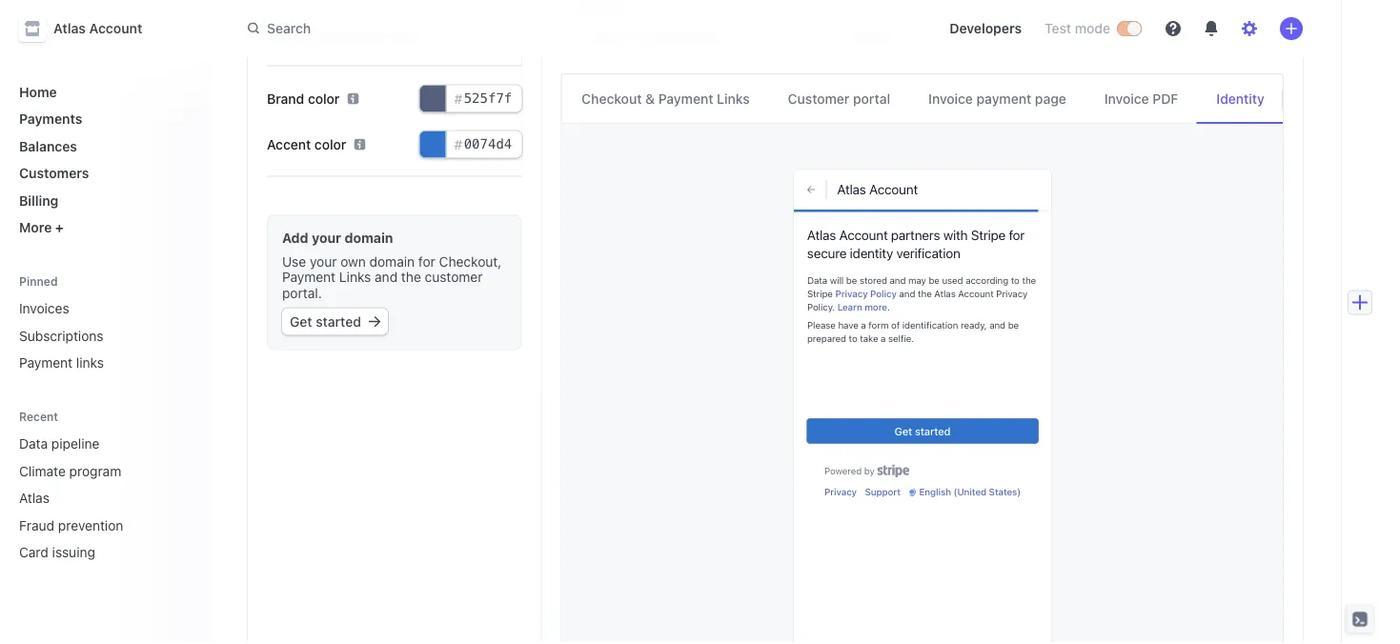 Task type: locate. For each thing, give the bounding box(es) containing it.
more +
[[19, 220, 64, 236]]

invoice pdf
[[1104, 91, 1178, 107]]

links down membership
[[717, 91, 750, 107]]

1 vertical spatial use
[[282, 254, 306, 269]]

your left own
[[310, 254, 337, 269]]

color right brand at the left top of page
[[308, 91, 340, 106]]

atlas for atlas
[[19, 491, 50, 506]]

1 vertical spatial color
[[315, 136, 346, 152]]

atlas up fraud
[[19, 491, 50, 506]]

2 invoice from the left
[[1104, 91, 1149, 107]]

your
[[312, 230, 341, 246], [310, 254, 337, 269]]

add your domain use your own domain for checkout, payment links and the customer portal.
[[282, 230, 502, 301]]

home
[[19, 84, 57, 100]]

tab list
[[562, 74, 1284, 124]]

your right add
[[312, 230, 341, 246]]

1 vertical spatial links
[[339, 269, 371, 285]]

portal.
[[282, 285, 322, 301]]

1 horizontal spatial links
[[717, 91, 750, 107]]

more
[[19, 220, 52, 236]]

$19.99
[[852, 31, 888, 45]]

customer portal
[[788, 91, 890, 107]]

prevention
[[58, 518, 123, 534]]

customer portal button
[[769, 74, 909, 124]]

1 horizontal spatial invoice
[[1104, 91, 1149, 107]]

invoice left payment
[[928, 91, 973, 107]]

links left "and"
[[339, 269, 371, 285]]

domain left for
[[370, 254, 415, 269]]

icon
[[392, 27, 419, 43]]

invoice for invoice pdf
[[1104, 91, 1149, 107]]

customers link
[[11, 158, 195, 189]]

use left logo
[[267, 27, 291, 43]]

recent navigation links element
[[0, 409, 210, 568]]

domain
[[345, 230, 393, 246], [370, 254, 415, 269]]

0 vertical spatial color
[[308, 91, 340, 106]]

payment right &
[[658, 91, 713, 107]]

search
[[267, 20, 311, 36]]

2 horizontal spatial payment
[[658, 91, 713, 107]]

pinned element
[[11, 293, 195, 379]]

atlas account
[[53, 21, 142, 36]]

use
[[267, 27, 291, 43], [282, 254, 306, 269]]

color right the accent
[[315, 136, 346, 152]]

logo
[[295, 27, 322, 43]]

payment down subscriptions
[[19, 355, 73, 371]]

0 horizontal spatial invoice
[[928, 91, 973, 107]]

None text field
[[420, 85, 522, 112]]

invoice
[[928, 91, 973, 107], [1104, 91, 1149, 107]]

get
[[290, 314, 312, 329]]

0 horizontal spatial links
[[339, 269, 371, 285]]

of
[[376, 27, 389, 43]]

test
[[1045, 21, 1072, 36]]

checkout & payment links
[[581, 91, 750, 107]]

0 vertical spatial your
[[312, 230, 341, 246]]

payment
[[658, 91, 713, 107], [282, 269, 336, 285], [19, 355, 73, 371]]

tab list containing checkout & payment links
[[562, 74, 1284, 124]]

one year's membership
[[592, 31, 720, 45]]

atlas inside "link"
[[19, 491, 50, 506]]

1 invoice from the left
[[928, 91, 973, 107]]

0 vertical spatial payment
[[658, 91, 713, 107]]

1 vertical spatial your
[[310, 254, 337, 269]]

atlas inside button
[[53, 21, 86, 36]]

payment down add
[[282, 269, 336, 285]]

customers
[[19, 165, 89, 181]]

billing link
[[11, 185, 195, 216]]

color
[[308, 91, 340, 106], [315, 136, 346, 152]]

0 horizontal spatial atlas
[[19, 491, 50, 506]]

0 vertical spatial links
[[717, 91, 750, 107]]

instead
[[326, 27, 372, 43]]

core navigation links element
[[11, 76, 195, 243]]

atlas left account
[[53, 21, 86, 36]]

payment inside button
[[658, 91, 713, 107]]

subscriptions
[[19, 328, 104, 344]]

notifications image
[[1204, 21, 1220, 36]]

2 vertical spatial payment
[[19, 355, 73, 371]]

pinned navigation links element
[[11, 274, 195, 379]]

recent
[[19, 410, 58, 424]]

accent
[[267, 136, 311, 152]]

color for accent color
[[315, 136, 346, 152]]

0 vertical spatial atlas
[[53, 21, 86, 36]]

use down add
[[282, 254, 306, 269]]

0 vertical spatial domain
[[345, 230, 393, 246]]

card issuing link
[[11, 537, 168, 568]]

domain up own
[[345, 230, 393, 246]]

None text field
[[420, 131, 522, 158]]

started
[[316, 314, 361, 329]]

pdf
[[1153, 91, 1178, 107]]

fraud
[[19, 518, 54, 534]]

invoice payment page
[[928, 91, 1066, 107]]

1 vertical spatial payment
[[282, 269, 336, 285]]

invoice left pdf
[[1104, 91, 1149, 107]]

1 vertical spatial atlas
[[19, 491, 50, 506]]

card issuing
[[19, 545, 95, 561]]

invoice for invoice payment page
[[928, 91, 973, 107]]

issuing
[[52, 545, 95, 561]]

Search text field
[[236, 11, 774, 46]]

identity button
[[1198, 74, 1284, 124]]

1 horizontal spatial payment
[[282, 269, 336, 285]]

atlas
[[53, 21, 86, 36], [19, 491, 50, 506]]

payments
[[19, 111, 82, 127]]

+
[[55, 220, 64, 236]]

1 horizontal spatial atlas
[[53, 21, 86, 36]]

customer
[[425, 269, 483, 285]]

0 horizontal spatial payment
[[19, 355, 73, 371]]



Task type: describe. For each thing, give the bounding box(es) containing it.
portal
[[853, 91, 890, 107]]

developers
[[950, 21, 1022, 36]]

1 vertical spatial domain
[[370, 254, 415, 269]]

card
[[19, 545, 49, 561]]

customer
[[788, 91, 850, 107]]

own
[[341, 254, 366, 269]]

payment
[[977, 91, 1031, 107]]

settings image
[[1242, 21, 1258, 36]]

mode
[[1075, 21, 1111, 36]]

invoices
[[19, 301, 69, 317]]

accent color
[[267, 136, 346, 152]]

data pipeline
[[19, 436, 100, 452]]

and
[[375, 269, 398, 285]]

use logo instead of icon
[[267, 27, 419, 43]]

atlas for atlas account
[[53, 21, 86, 36]]

add
[[282, 230, 309, 246]]

account
[[89, 21, 142, 36]]

year's
[[617, 31, 650, 45]]

program
[[69, 463, 121, 479]]

climate
[[19, 463, 66, 479]]

page
[[1035, 91, 1066, 107]]

checkout,
[[439, 254, 502, 269]]

use inside add your domain use your own domain for checkout, payment links and the customer portal.
[[282, 254, 306, 269]]

recent element
[[0, 429, 210, 568]]

the
[[401, 269, 421, 285]]

balances link
[[11, 131, 195, 162]]

links inside add your domain use your own domain for checkout, payment links and the customer portal.
[[339, 269, 371, 285]]

atlas account button
[[19, 15, 162, 42]]

brand color
[[267, 91, 340, 106]]

billing
[[19, 193, 58, 208]]

data
[[19, 436, 48, 452]]

links
[[76, 355, 104, 371]]

payment inside add your domain use your own domain for checkout, payment links and the customer portal.
[[282, 269, 336, 285]]

climate program
[[19, 463, 121, 479]]

payment inside pinned element
[[19, 355, 73, 371]]

membership
[[653, 31, 720, 45]]

for
[[419, 254, 436, 269]]

payments link
[[11, 103, 195, 134]]

checkout & payment links button
[[562, 74, 769, 124]]

payment links link
[[11, 348, 195, 379]]

home link
[[11, 76, 195, 107]]

invoices link
[[11, 293, 195, 324]]

data pipeline link
[[11, 429, 168, 460]]

invoice pdf button
[[1085, 74, 1198, 124]]

get started
[[290, 314, 361, 329]]

identity
[[1217, 91, 1265, 107]]

subscriptions link
[[11, 320, 195, 351]]

atlas link
[[11, 483, 168, 514]]

balances
[[19, 138, 77, 154]]

fraud prevention link
[[11, 510, 168, 541]]

developers link
[[942, 13, 1030, 44]]

0 vertical spatial use
[[267, 27, 291, 43]]

test mode
[[1045, 21, 1111, 36]]

summary
[[577, 0, 633, 13]]

help image
[[1166, 21, 1181, 36]]

invoice payment page button
[[909, 74, 1085, 124]]

climate program link
[[11, 456, 168, 487]]

pinned
[[19, 275, 58, 288]]

brand
[[267, 91, 304, 106]]

color for brand color
[[308, 91, 340, 106]]

fraud prevention
[[19, 518, 123, 534]]

one
[[592, 31, 614, 45]]

Search search field
[[236, 11, 774, 46]]

svg image
[[369, 316, 380, 328]]

links inside button
[[717, 91, 750, 107]]

&
[[645, 91, 655, 107]]

get started link
[[282, 308, 388, 335]]

payment links
[[19, 355, 104, 371]]

checkout
[[581, 91, 642, 107]]

pipeline
[[51, 436, 100, 452]]



Task type: vqa. For each thing, say whether or not it's contained in the screenshot.
use to the top
yes



